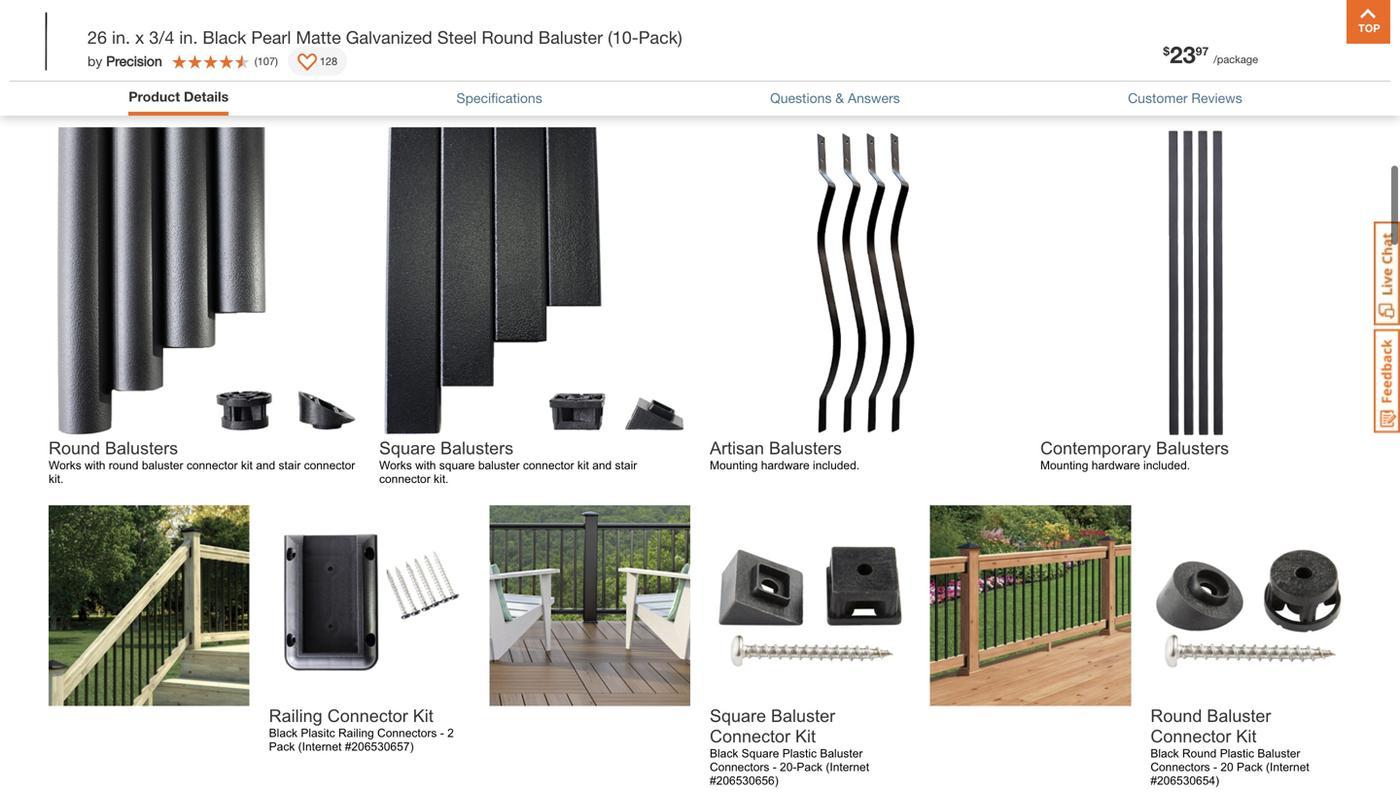 Task type: vqa. For each thing, say whether or not it's contained in the screenshot.
3rd Add to Cart button's the Add
no



Task type: describe. For each thing, give the bounding box(es) containing it.
by
[[88, 53, 102, 69]]

customer reviews
[[1129, 90, 1243, 106]]

questions
[[771, 90, 832, 106]]

(10-
[[608, 27, 639, 48]]

107
[[257, 55, 275, 67]]

top button
[[1347, 0, 1391, 44]]

128
[[320, 55, 338, 67]]

black
[[203, 27, 246, 48]]

128 button
[[288, 47, 347, 76]]

23
[[1170, 40, 1196, 68]]

by precision
[[88, 53, 162, 69]]

2 in. from the left
[[179, 27, 198, 48]]

product details
[[129, 89, 229, 105]]

pearl
[[251, 27, 291, 48]]

reviews
[[1192, 90, 1243, 106]]

specifications
[[457, 90, 543, 106]]

customer
[[1129, 90, 1188, 106]]

x
[[135, 27, 144, 48]]

/package
[[1214, 53, 1259, 66]]

details
[[184, 89, 229, 105]]

(
[[255, 55, 257, 67]]

precision
[[106, 53, 162, 69]]

$
[[1164, 44, 1170, 58]]

feedback link image
[[1375, 329, 1401, 434]]

steel
[[437, 27, 477, 48]]

97
[[1196, 44, 1209, 58]]

answers
[[848, 90, 900, 106]]

galvanized
[[346, 27, 433, 48]]

)
[[275, 55, 278, 67]]



Task type: locate. For each thing, give the bounding box(es) containing it.
in.
[[112, 27, 130, 48], [179, 27, 198, 48]]

3/4
[[149, 27, 174, 48]]

pack)
[[639, 27, 683, 48]]

1 in. from the left
[[112, 27, 130, 48]]

1 horizontal spatial in.
[[179, 27, 198, 48]]

round
[[482, 27, 534, 48]]

questions & answers button
[[771, 88, 900, 108], [771, 88, 900, 108]]

specifications button
[[457, 88, 543, 108], [457, 88, 543, 108]]

in. left x
[[112, 27, 130, 48]]

live chat image
[[1375, 222, 1401, 326]]

product image image
[[15, 10, 78, 73]]

customer reviews button
[[1129, 88, 1243, 108], [1129, 88, 1243, 108]]

matte
[[296, 27, 341, 48]]

baluster
[[539, 27, 603, 48]]

questions & answers
[[771, 90, 900, 106]]

product details button
[[129, 87, 229, 111], [129, 87, 229, 107]]

0 horizontal spatial in.
[[112, 27, 130, 48]]

( 107 )
[[255, 55, 278, 67]]

product
[[129, 89, 180, 105]]

&
[[836, 90, 844, 106]]

26
[[88, 27, 107, 48]]

26 in. x 3/4 in. black pearl matte galvanized steel round baluster (10-pack)
[[88, 27, 683, 48]]

display image
[[297, 54, 317, 73]]

in. right 3/4
[[179, 27, 198, 48]]

$ 23 97 /package
[[1164, 40, 1259, 68]]



